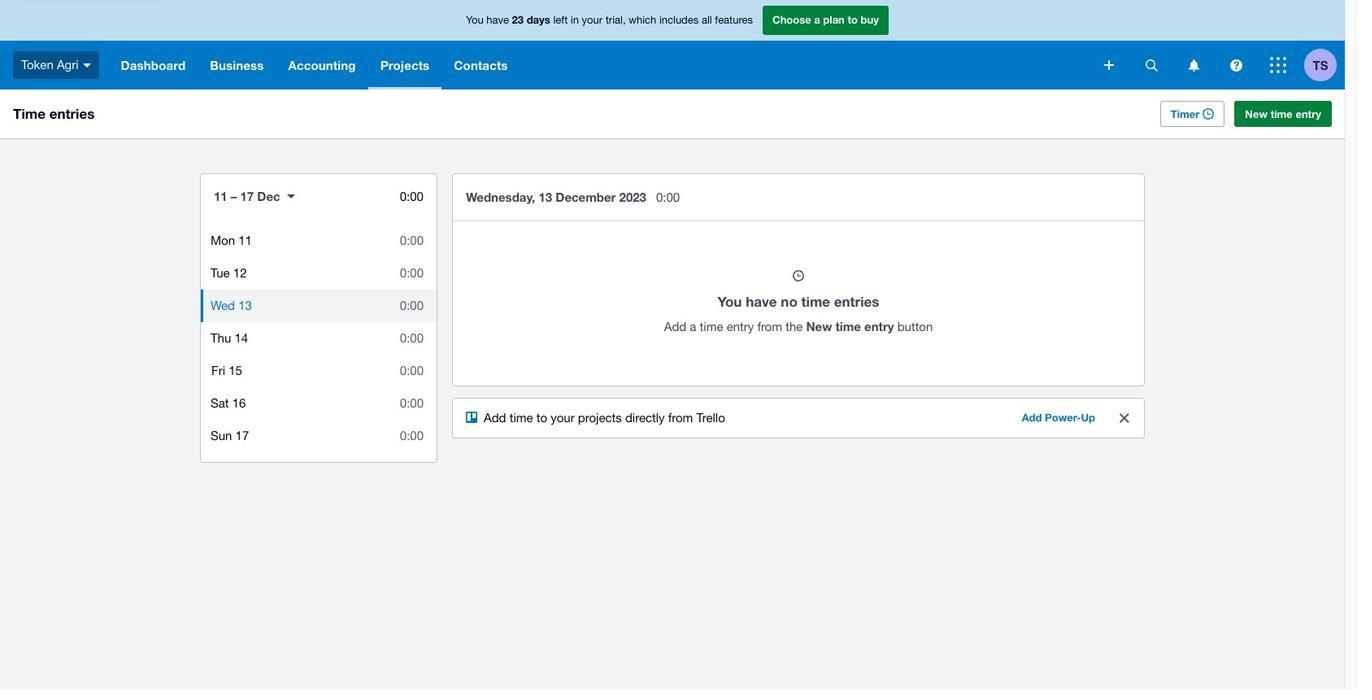 Task type: locate. For each thing, give the bounding box(es) containing it.
0 vertical spatial new
[[1246, 107, 1268, 120]]

to
[[848, 13, 858, 26], [537, 411, 548, 425]]

0 vertical spatial a
[[815, 13, 821, 26]]

0 horizontal spatial have
[[487, 14, 509, 26]]

time
[[1271, 107, 1293, 120], [802, 293, 831, 310], [836, 319, 861, 334], [700, 320, 724, 334], [510, 411, 533, 425]]

13
[[539, 190, 552, 204], [238, 299, 252, 312]]

you left no in the top of the page
[[718, 293, 742, 310]]

new
[[1246, 107, 1268, 120], [807, 319, 833, 334]]

clear image
[[1120, 413, 1130, 423]]

you
[[466, 14, 484, 26], [718, 293, 742, 310]]

new right timer button
[[1246, 107, 1268, 120]]

business
[[210, 58, 264, 72]]

mon
[[211, 233, 235, 247]]

from left the
[[758, 320, 783, 334]]

0 horizontal spatial svg image
[[83, 63, 91, 67]]

entry left the
[[727, 320, 754, 334]]

0 vertical spatial entries
[[49, 105, 95, 122]]

add a time entry from the new time entry button
[[664, 319, 933, 334]]

projects
[[578, 411, 622, 425]]

the
[[786, 320, 803, 334]]

11
[[214, 189, 228, 203], [238, 233, 252, 247]]

wednesday, 13 december 2023
[[466, 190, 647, 204]]

a for choose a plan to buy
[[815, 13, 821, 26]]

0 vertical spatial to
[[848, 13, 858, 26]]

0 vertical spatial 17
[[240, 189, 254, 203]]

have for no
[[746, 293, 777, 310]]

sun 17
[[211, 429, 249, 443]]

token agri
[[21, 58, 79, 71]]

a
[[815, 13, 821, 26], [690, 320, 697, 334]]

0 vertical spatial from
[[758, 320, 783, 334]]

december
[[556, 190, 616, 204]]

1 vertical spatial to
[[537, 411, 548, 425]]

accounting
[[288, 58, 356, 72]]

up
[[1081, 411, 1096, 424]]

17
[[240, 189, 254, 203], [236, 429, 249, 443]]

add power-up
[[1022, 411, 1096, 424]]

dashboard link
[[109, 41, 198, 89]]

0 horizontal spatial 13
[[238, 299, 252, 312]]

entries up add a time entry from the new time entry button
[[834, 293, 880, 310]]

entry down ts
[[1296, 107, 1322, 120]]

svg image
[[1146, 59, 1158, 71], [83, 63, 91, 67]]

1 horizontal spatial 13
[[539, 190, 552, 204]]

have left '23'
[[487, 14, 509, 26]]

1 vertical spatial new
[[807, 319, 833, 334]]

you for you have no time entries
[[718, 293, 742, 310]]

1 vertical spatial 13
[[238, 299, 252, 312]]

add
[[664, 320, 687, 334], [484, 411, 506, 425], [1022, 411, 1043, 424]]

token agri button
[[0, 41, 109, 89]]

–
[[231, 189, 237, 203]]

11 left – at the left top
[[214, 189, 228, 203]]

0 vertical spatial have
[[487, 14, 509, 26]]

0 horizontal spatial entry
[[727, 320, 754, 334]]

svg image
[[1271, 57, 1287, 73], [1189, 59, 1200, 71], [1230, 59, 1243, 71], [1105, 60, 1115, 70]]

tue 12
[[211, 266, 247, 280]]

13 right wed
[[238, 299, 252, 312]]

you for you have 23 days left in your trial, which includes all features
[[466, 14, 484, 26]]

have
[[487, 14, 509, 26], [746, 293, 777, 310]]

1 vertical spatial have
[[746, 293, 777, 310]]

you left '23'
[[466, 14, 484, 26]]

1 horizontal spatial a
[[815, 13, 821, 26]]

buy
[[861, 13, 879, 26]]

choose a plan to buy
[[773, 13, 879, 26]]

to left "buy"
[[848, 13, 858, 26]]

agri
[[57, 58, 79, 71]]

1 horizontal spatial to
[[848, 13, 858, 26]]

to left projects in the left of the page
[[537, 411, 548, 425]]

1 vertical spatial 11
[[238, 233, 252, 247]]

entries right time
[[49, 105, 95, 122]]

1 horizontal spatial 11
[[238, 233, 252, 247]]

add time to your projects directly from trello
[[484, 411, 725, 425]]

0 vertical spatial 13
[[539, 190, 552, 204]]

0 horizontal spatial you
[[466, 14, 484, 26]]

2 horizontal spatial add
[[1022, 411, 1043, 424]]

0 vertical spatial your
[[582, 14, 603, 26]]

ts
[[1313, 57, 1329, 72]]

0 horizontal spatial from
[[668, 411, 693, 425]]

13 for wednesday,
[[539, 190, 552, 204]]

1 horizontal spatial entries
[[834, 293, 880, 310]]

your right the in
[[582, 14, 603, 26]]

add for new
[[664, 320, 687, 334]]

you inside the you have 23 days left in your trial, which includes all features
[[466, 14, 484, 26]]

clear button
[[1109, 402, 1141, 434]]

add inside add a time entry from the new time entry button
[[664, 320, 687, 334]]

power-
[[1045, 411, 1081, 424]]

from left trello
[[668, 411, 693, 425]]

1 horizontal spatial have
[[746, 293, 777, 310]]

fri
[[212, 364, 225, 377]]

17 right sun
[[236, 429, 249, 443]]

0:00 for fri 15
[[400, 364, 424, 377]]

1 vertical spatial your
[[551, 411, 575, 425]]

entry left button
[[865, 319, 894, 334]]

1 vertical spatial entries
[[834, 293, 880, 310]]

contacts
[[454, 58, 508, 72]]

projects
[[380, 58, 430, 72]]

13 left december
[[539, 190, 552, 204]]

tue
[[211, 266, 230, 280]]

banner
[[0, 0, 1346, 89]]

your left projects in the left of the page
[[551, 411, 575, 425]]

1 vertical spatial you
[[718, 293, 742, 310]]

wed
[[211, 299, 235, 312]]

0 horizontal spatial a
[[690, 320, 697, 334]]

1 horizontal spatial you
[[718, 293, 742, 310]]

time entries
[[13, 105, 95, 122]]

11 right mon on the left of page
[[238, 233, 252, 247]]

0 vertical spatial 11
[[214, 189, 228, 203]]

0:00
[[400, 190, 424, 203], [656, 190, 680, 204], [400, 233, 424, 247], [400, 266, 424, 280], [400, 299, 424, 312], [400, 331, 424, 345], [400, 364, 424, 377], [400, 396, 424, 410], [400, 429, 424, 443]]

2 horizontal spatial entry
[[1296, 107, 1322, 120]]

a inside add a time entry from the new time entry button
[[690, 320, 697, 334]]

17 right – at the left top
[[240, 189, 254, 203]]

from
[[758, 320, 783, 334], [668, 411, 693, 425]]

a inside banner
[[815, 13, 821, 26]]

0 horizontal spatial 11
[[214, 189, 228, 203]]

1 horizontal spatial new
[[1246, 107, 1268, 120]]

entry
[[1296, 107, 1322, 120], [865, 319, 894, 334], [727, 320, 754, 334]]

1 vertical spatial a
[[690, 320, 697, 334]]

sun
[[211, 429, 232, 443]]

your
[[582, 14, 603, 26], [551, 411, 575, 425]]

directly
[[626, 411, 665, 425]]

mon 11
[[211, 233, 252, 247]]

0:00 for sat 16
[[400, 396, 424, 410]]

14
[[235, 331, 248, 345]]

fri 15
[[212, 364, 242, 377]]

1 vertical spatial from
[[668, 411, 693, 425]]

1 horizontal spatial from
[[758, 320, 783, 334]]

0 horizontal spatial add
[[484, 411, 506, 425]]

have left no in the top of the page
[[746, 293, 777, 310]]

have inside the you have 23 days left in your trial, which includes all features
[[487, 14, 509, 26]]

1 horizontal spatial add
[[664, 320, 687, 334]]

0 horizontal spatial entries
[[49, 105, 95, 122]]

0:00 for wed 13
[[400, 299, 424, 312]]

0:00 for sun 17
[[400, 429, 424, 443]]

new right the
[[807, 319, 833, 334]]

0:00 for mon 11
[[400, 233, 424, 247]]

1 horizontal spatial your
[[582, 14, 603, 26]]

0 vertical spatial you
[[466, 14, 484, 26]]

entries
[[49, 105, 95, 122], [834, 293, 880, 310]]

in
[[571, 14, 579, 26]]



Task type: describe. For each thing, give the bounding box(es) containing it.
dashboard
[[121, 58, 186, 72]]

plan
[[824, 13, 845, 26]]

0 horizontal spatial to
[[537, 411, 548, 425]]

entry inside button
[[1296, 107, 1322, 120]]

1 horizontal spatial entry
[[865, 319, 894, 334]]

timer button
[[1161, 101, 1225, 127]]

sat 16
[[211, 396, 246, 410]]

choose
[[773, 13, 812, 26]]

banner containing ts
[[0, 0, 1346, 89]]

wednesday,
[[466, 190, 536, 204]]

thu
[[211, 331, 231, 345]]

contacts button
[[442, 41, 520, 89]]

23
[[512, 13, 524, 26]]

13 for wed
[[238, 299, 252, 312]]

time
[[13, 105, 46, 122]]

includes
[[660, 14, 699, 26]]

timer
[[1171, 107, 1200, 120]]

from inside add a time entry from the new time entry button
[[758, 320, 783, 334]]

accounting button
[[276, 41, 368, 89]]

new time entry
[[1246, 107, 1322, 120]]

0:00 for thu 14
[[400, 331, 424, 345]]

projects button
[[368, 41, 442, 89]]

11 inside 11 – 17 dec popup button
[[214, 189, 228, 203]]

thu 14
[[211, 331, 248, 345]]

wed 13
[[211, 299, 252, 312]]

1 vertical spatial 17
[[236, 429, 249, 443]]

2023
[[620, 190, 647, 204]]

0 horizontal spatial your
[[551, 411, 575, 425]]

you have no time entries
[[718, 293, 880, 310]]

button
[[898, 320, 933, 334]]

16
[[232, 396, 246, 410]]

15
[[229, 364, 242, 377]]

trello
[[697, 411, 725, 425]]

have for 23
[[487, 14, 509, 26]]

svg image inside token agri popup button
[[83, 63, 91, 67]]

entry inside add a time entry from the new time entry button
[[727, 320, 754, 334]]

11 – 17 dec button
[[201, 177, 308, 215]]

no
[[781, 293, 798, 310]]

12
[[233, 266, 247, 280]]

time inside add a time entry from the new time entry button
[[700, 320, 724, 334]]

all
[[702, 14, 712, 26]]

dec
[[257, 189, 280, 203]]

0 horizontal spatial new
[[807, 319, 833, 334]]

sat
[[211, 396, 229, 410]]

days
[[527, 13, 551, 26]]

add for from
[[484, 411, 506, 425]]

17 inside popup button
[[240, 189, 254, 203]]

your inside the you have 23 days left in your trial, which includes all features
[[582, 14, 603, 26]]

add power-up link
[[1013, 405, 1106, 431]]

11 – 17 dec
[[214, 189, 280, 203]]

new time entry button
[[1235, 101, 1333, 127]]

features
[[715, 14, 753, 26]]

left
[[554, 14, 568, 26]]

1 horizontal spatial svg image
[[1146, 59, 1158, 71]]

which
[[629, 14, 657, 26]]

trial,
[[606, 14, 626, 26]]

business button
[[198, 41, 276, 89]]

you have 23 days left in your trial, which includes all features
[[466, 13, 753, 26]]

add inside add power-up link
[[1022, 411, 1043, 424]]

new inside button
[[1246, 107, 1268, 120]]

a for add a time entry from the new time entry button
[[690, 320, 697, 334]]

token
[[21, 58, 53, 71]]

ts button
[[1305, 41, 1346, 89]]

time inside the new time entry button
[[1271, 107, 1293, 120]]



Task type: vqa. For each thing, say whether or not it's contained in the screenshot.
the bottommost the Export button
no



